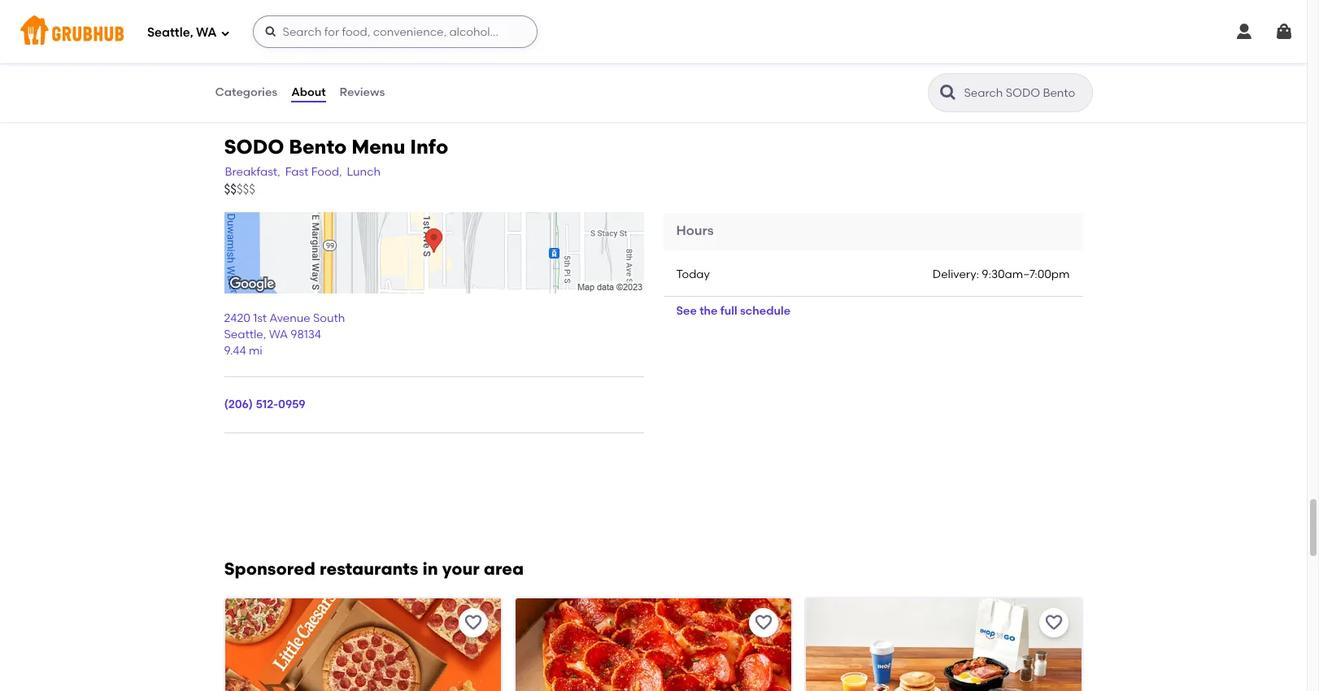 Task type: locate. For each thing, give the bounding box(es) containing it.
donatos pizza logo image
[[516, 599, 792, 692]]

reviews
[[340, 85, 385, 99]]

delivery: 9:30am–7:00pm
[[933, 267, 1070, 281]]

2 horizontal spatial save this restaurant button
[[1040, 609, 1070, 638]]

wa
[[196, 25, 217, 40], [269, 328, 288, 342]]

9.44
[[224, 344, 246, 358]]

save this restaurant image
[[464, 614, 483, 633], [1045, 614, 1065, 633]]

search icon image
[[939, 83, 958, 103]]

save this restaurant button
[[459, 609, 488, 638], [749, 609, 779, 638], [1040, 609, 1070, 638]]

1 horizontal spatial save this restaurant image
[[1045, 614, 1065, 633]]

see the full schedule
[[677, 304, 791, 318]]

0959
[[278, 398, 306, 412]]

2 save this restaurant button from the left
[[749, 609, 779, 638]]

little caesars pizza logo image
[[225, 599, 501, 692]]

,
[[263, 328, 266, 342]]

schedule
[[740, 304, 791, 318]]

svg image
[[1275, 22, 1295, 41], [220, 28, 230, 38]]

delivery:
[[933, 267, 980, 281]]

0 horizontal spatial save this restaurant image
[[464, 614, 483, 633]]

save this restaurant button for donatos pizza logo
[[749, 609, 779, 638]]

hours
[[677, 223, 714, 239]]

1 save this restaurant button from the left
[[459, 609, 488, 638]]

sodo
[[224, 135, 284, 159]]

0 horizontal spatial save this restaurant button
[[459, 609, 488, 638]]

sodo bento menu info
[[224, 135, 448, 159]]

info
[[410, 135, 448, 159]]

lunch
[[347, 165, 381, 179]]

about
[[291, 85, 326, 99]]

0 horizontal spatial wa
[[196, 25, 217, 40]]

svg image
[[1235, 22, 1255, 41], [264, 25, 277, 38]]

wa right ,
[[269, 328, 288, 342]]

categories
[[215, 85, 278, 99]]

wa right seattle,
[[196, 25, 217, 40]]

1 horizontal spatial wa
[[269, 328, 288, 342]]

98134
[[291, 328, 321, 342]]

3 save this restaurant button from the left
[[1040, 609, 1070, 638]]

avenue
[[270, 311, 311, 325]]

fast food, button
[[285, 164, 343, 182]]

save this restaurant image for save this restaurant button related to little caesars pizza logo
[[464, 614, 483, 633]]

mi
[[249, 344, 263, 358]]

1 save this restaurant image from the left
[[464, 614, 483, 633]]

today
[[677, 267, 710, 281]]

2420 1st avenue south seattle , wa 98134 9.44 mi
[[224, 311, 345, 358]]

1 horizontal spatial save this restaurant button
[[749, 609, 779, 638]]

2 save this restaurant image from the left
[[1045, 614, 1065, 633]]

1 vertical spatial wa
[[269, 328, 288, 342]]

the
[[700, 304, 718, 318]]

ihop logo image
[[806, 599, 1083, 692]]

1st
[[253, 311, 267, 325]]

seattle, wa
[[147, 25, 217, 40]]

wa inside the 2420 1st avenue south seattle , wa 98134 9.44 mi
[[269, 328, 288, 342]]

south
[[313, 311, 345, 325]]

0 vertical spatial wa
[[196, 25, 217, 40]]



Task type: describe. For each thing, give the bounding box(es) containing it.
restaurants
[[320, 559, 419, 580]]

see the full schedule button
[[664, 297, 804, 326]]

save this restaurant button for ihop logo
[[1040, 609, 1070, 638]]

fast
[[285, 165, 309, 179]]

area
[[484, 559, 524, 580]]

$$$$$
[[224, 183, 255, 197]]

(206) 512-0959
[[224, 398, 306, 412]]

$$
[[224, 183, 237, 197]]

breakfast, button
[[224, 164, 281, 182]]

save this restaurant image
[[754, 614, 774, 633]]

food,
[[311, 165, 342, 179]]

1 horizontal spatial svg image
[[1235, 22, 1255, 41]]

2420
[[224, 311, 250, 325]]

reviews button
[[339, 63, 386, 122]]

(206)
[[224, 398, 253, 412]]

main navigation navigation
[[0, 0, 1308, 63]]

0 horizontal spatial svg image
[[264, 25, 277, 38]]

0 horizontal spatial svg image
[[220, 28, 230, 38]]

seattle
[[224, 328, 263, 342]]

1 horizontal spatial svg image
[[1275, 22, 1295, 41]]

9:30am–7:00pm
[[982, 267, 1070, 281]]

512-
[[256, 398, 278, 412]]

breakfast, fast food, lunch
[[225, 165, 381, 179]]

menu
[[352, 135, 406, 159]]

save this restaurant image for save this restaurant button corresponding to ihop logo
[[1045, 614, 1065, 633]]

(206) 512-0959 button
[[224, 397, 306, 414]]

categories button
[[214, 63, 278, 122]]

seattle,
[[147, 25, 193, 40]]

sponsored
[[224, 559, 316, 580]]

Search SODO Bento search field
[[963, 85, 1087, 101]]

save this restaurant button for little caesars pizza logo
[[459, 609, 488, 638]]

see
[[677, 304, 697, 318]]

your
[[442, 559, 480, 580]]

lunch button
[[346, 164, 382, 182]]

full
[[721, 304, 738, 318]]

wa inside main navigation navigation
[[196, 25, 217, 40]]

in
[[423, 559, 438, 580]]

bento
[[289, 135, 347, 159]]

breakfast,
[[225, 165, 280, 179]]

sponsored restaurants in your area
[[224, 559, 524, 580]]

about button
[[291, 63, 327, 122]]

Search for food, convenience, alcohol... search field
[[253, 15, 537, 48]]



Task type: vqa. For each thing, say whether or not it's contained in the screenshot.
the rightmost Save this restaurant Button
yes



